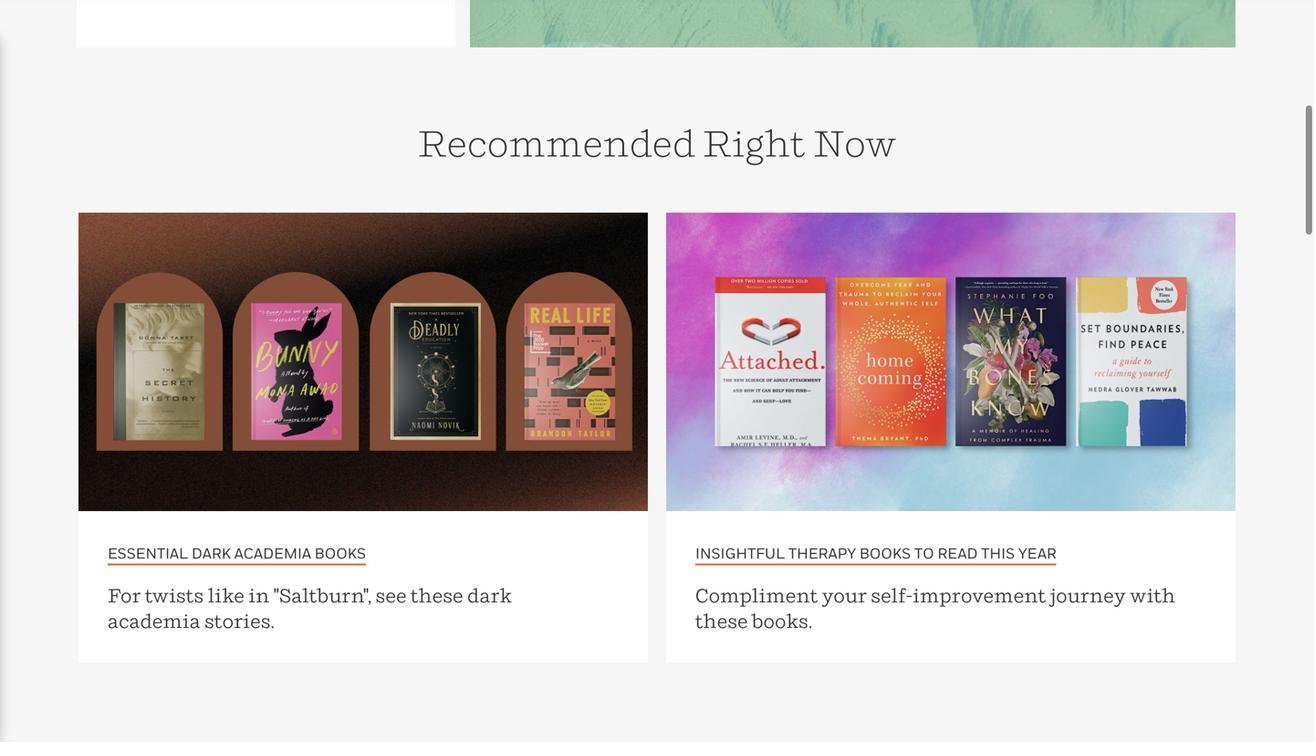 Task type: locate. For each thing, give the bounding box(es) containing it.
compliment your self-improvement journey with these books. image
[[666, 213, 1236, 511]]

insightful therapy books to read this year
[[695, 544, 1057, 562]]

1 vertical spatial these
[[695, 609, 748, 632]]

these right the see
[[411, 583, 463, 606]]

this
[[981, 544, 1015, 562]]

these for books.
[[695, 609, 748, 632]]

0 horizontal spatial these
[[411, 583, 463, 606]]

self-
[[871, 583, 913, 606]]

journey
[[1050, 583, 1126, 606]]

0 horizontal spatial books
[[315, 544, 366, 562]]

for twists like in "saltburn", see these dark academia stories.
[[108, 583, 512, 632]]

academia
[[108, 609, 201, 632]]

books left to
[[860, 544, 911, 562]]

these inside for twists like in "saltburn", see these dark academia stories.
[[411, 583, 463, 606]]

these down compliment
[[695, 609, 748, 632]]

"saltburn",
[[273, 583, 372, 606]]

0 vertical spatial these
[[411, 583, 463, 606]]

books
[[315, 544, 366, 562], [860, 544, 911, 562]]

therapy
[[789, 544, 856, 562]]

read
[[938, 544, 978, 562]]

these inside compliment your self-improvement journey with these books.
[[695, 609, 748, 632]]

1 horizontal spatial these
[[695, 609, 748, 632]]

1 books from the left
[[315, 544, 366, 562]]

see
[[376, 583, 407, 606]]

recommended right now
[[418, 121, 897, 165]]

these
[[411, 583, 463, 606], [695, 609, 748, 632]]

stories.
[[205, 609, 275, 632]]

academia
[[234, 544, 311, 562]]

now
[[813, 121, 897, 165]]

1 horizontal spatial books
[[860, 544, 911, 562]]

like
[[208, 583, 245, 606]]

these for dark
[[411, 583, 463, 606]]

books up "saltburn",
[[315, 544, 366, 562]]

dark
[[467, 583, 512, 606]]

twists
[[145, 583, 204, 606]]



Task type: describe. For each thing, give the bounding box(es) containing it.
right
[[703, 121, 806, 165]]

for twists like in "saltburn", see these dark academia stories. image
[[78, 213, 648, 511]]

essential
[[108, 544, 188, 562]]

for
[[108, 583, 141, 606]]

your
[[822, 583, 867, 606]]

year
[[1018, 544, 1057, 562]]

compliment your self-improvement journey with these books.
[[695, 583, 1176, 632]]

compliment
[[695, 583, 818, 606]]

improvement
[[913, 583, 1046, 606]]

books.
[[752, 609, 813, 632]]

with
[[1130, 583, 1176, 606]]

new paperback books to read in 2024 image
[[470, 0, 1236, 48]]

essential dark academia books
[[108, 544, 366, 562]]

recommended
[[418, 121, 695, 165]]

dark
[[192, 544, 231, 562]]

in
[[248, 583, 270, 606]]

insightful
[[695, 544, 785, 562]]

2 books from the left
[[860, 544, 911, 562]]

to
[[915, 544, 934, 562]]



Task type: vqa. For each thing, say whether or not it's contained in the screenshot.
FOR TWISTS LIKE IN "SALTBURN", SEE THESE DARK ACADEMIA STORIES.
yes



